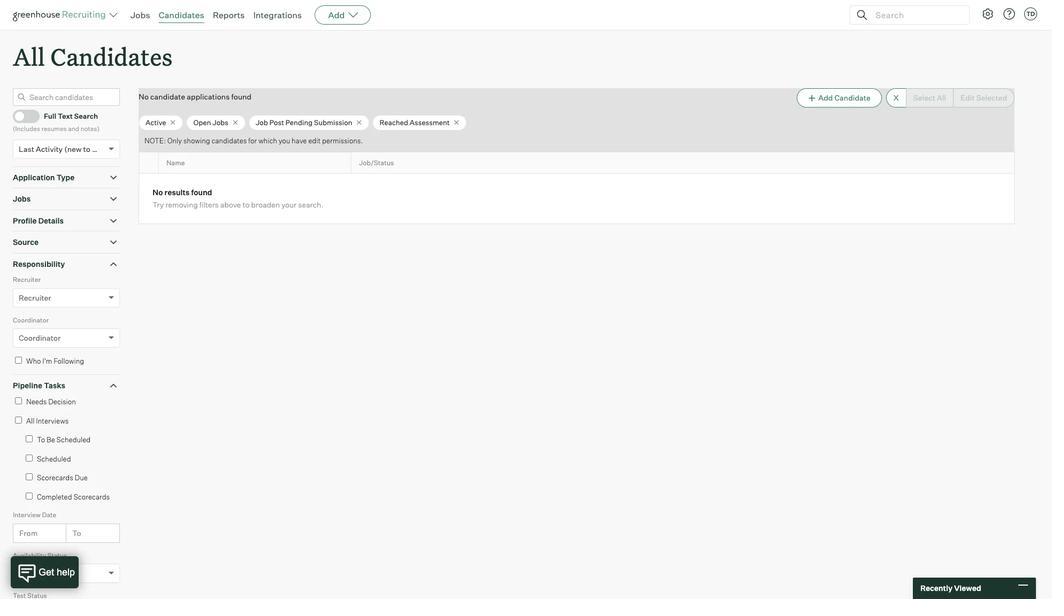 Task type: vqa. For each thing, say whether or not it's contained in the screenshot.
5th (0) from the bottom of the page
no



Task type: locate. For each thing, give the bounding box(es) containing it.
all interviews
[[26, 417, 69, 426]]

no
[[139, 92, 149, 101], [153, 188, 163, 197]]

add button
[[315, 5, 371, 25]]

all candidates
[[13, 41, 173, 72]]

0 horizontal spatial jobs
[[13, 195, 31, 204]]

all right all interviews checkbox
[[26, 417, 35, 426]]

0 vertical spatial scorecards
[[37, 474, 73, 483]]

availability status element
[[13, 551, 120, 591]]

0 vertical spatial scheduled
[[57, 436, 91, 445]]

td
[[1027, 10, 1036, 18]]

1 horizontal spatial found
[[231, 92, 252, 101]]

status
[[47, 552, 67, 560]]

interview date
[[13, 512, 56, 520]]

candidates right jobs link
[[159, 10, 204, 20]]

found right applications
[[231, 92, 252, 101]]

add candidate link
[[797, 88, 882, 108]]

0 vertical spatial to
[[83, 144, 90, 154]]

add for add candidate
[[819, 93, 834, 102]]

jobs up the profile
[[13, 195, 31, 204]]

2 vertical spatial all
[[19, 569, 28, 579]]

from
[[19, 529, 38, 538]]

be
[[47, 436, 55, 445]]

add
[[328, 10, 345, 20], [819, 93, 834, 102]]

Needs Decision checkbox
[[15, 398, 22, 405]]

(includes
[[13, 125, 40, 133]]

found up filters
[[191, 188, 212, 197]]

no results found try removing filters above to broaden your search.
[[153, 188, 324, 210]]

scheduled
[[57, 436, 91, 445], [37, 455, 71, 464]]

add inside 'link'
[[819, 93, 834, 102]]

1 vertical spatial recruiter
[[19, 293, 51, 302]]

1 horizontal spatial jobs
[[131, 10, 150, 20]]

no up try
[[153, 188, 163, 197]]

all for all candidates
[[13, 41, 45, 72]]

1 vertical spatial scheduled
[[37, 455, 71, 464]]

1 horizontal spatial no
[[153, 188, 163, 197]]

0 vertical spatial add
[[328, 10, 345, 20]]

full
[[44, 112, 56, 120]]

Search text field
[[874, 7, 960, 23]]

scheduled right be
[[57, 436, 91, 445]]

open jobs
[[194, 118, 229, 127]]

0 vertical spatial to
[[37, 436, 45, 445]]

found
[[231, 92, 252, 101], [191, 188, 212, 197]]

you
[[279, 137, 290, 145]]

0 horizontal spatial no
[[139, 92, 149, 101]]

Who I'm Following checkbox
[[15, 357, 22, 364]]

jobs right open
[[213, 118, 229, 127]]

add for add
[[328, 10, 345, 20]]

details
[[38, 216, 64, 225]]

1 vertical spatial add
[[819, 93, 834, 102]]

to left old)
[[83, 144, 90, 154]]

showing
[[184, 137, 210, 145]]

0 vertical spatial no
[[139, 92, 149, 101]]

to down completed scorecards
[[72, 529, 81, 538]]

1 vertical spatial found
[[191, 188, 212, 197]]

greenhouse recruiting image
[[13, 9, 109, 21]]

0 horizontal spatial found
[[191, 188, 212, 197]]

jobs left candidates link
[[131, 10, 150, 20]]

all inside availability status element
[[19, 569, 28, 579]]

coordinator
[[13, 316, 49, 324], [19, 334, 61, 343]]

search.
[[298, 201, 324, 210]]

2 horizontal spatial jobs
[[213, 118, 229, 127]]

0 vertical spatial jobs
[[131, 10, 150, 20]]

candidates down jobs link
[[50, 41, 173, 72]]

no for no results found try removing filters above to broaden your search.
[[153, 188, 163, 197]]

last activity (new to old)
[[19, 144, 106, 154]]

all
[[13, 41, 45, 72], [26, 417, 35, 426], [19, 569, 28, 579]]

job
[[256, 118, 268, 127]]

note: only showing candidates for which you have edit permissions.
[[145, 137, 363, 145]]

to for to
[[72, 529, 81, 538]]

no for no candidate applications found
[[139, 92, 149, 101]]

to inside no results found try removing filters above to broaden your search.
[[243, 201, 250, 210]]

last activity (new to old) option
[[19, 144, 106, 154]]

results
[[165, 188, 190, 197]]

add candidate
[[819, 93, 871, 102]]

0 horizontal spatial to
[[37, 436, 45, 445]]

open
[[194, 118, 211, 127]]

scorecards up completed
[[37, 474, 73, 483]]

all down greenhouse recruiting image
[[13, 41, 45, 72]]

broaden
[[251, 201, 280, 210]]

availability
[[13, 552, 46, 560]]

pipeline tasks
[[13, 381, 65, 390]]

1 horizontal spatial to
[[72, 529, 81, 538]]

1 horizontal spatial to
[[243, 201, 250, 210]]

0 vertical spatial found
[[231, 92, 252, 101]]

no left 'candidate'
[[139, 92, 149, 101]]

to left be
[[37, 436, 45, 445]]

reports
[[213, 10, 245, 20]]

scorecards down due
[[74, 493, 110, 502]]

recruiter
[[13, 276, 41, 284], [19, 293, 51, 302]]

1 vertical spatial all
[[26, 417, 35, 426]]

1 vertical spatial no
[[153, 188, 163, 197]]

candidates
[[212, 137, 247, 145]]

0 vertical spatial all
[[13, 41, 45, 72]]

to for to be scheduled
[[37, 436, 45, 445]]

0 horizontal spatial scorecards
[[37, 474, 73, 483]]

submission
[[314, 118, 353, 127]]

to right above
[[243, 201, 250, 210]]

scorecards
[[37, 474, 73, 483], [74, 493, 110, 502]]

1 horizontal spatial add
[[819, 93, 834, 102]]

1 vertical spatial to
[[243, 201, 250, 210]]

add inside popup button
[[328, 10, 345, 20]]

all down availability
[[19, 569, 28, 579]]

1 vertical spatial candidates
[[50, 41, 173, 72]]

integrations link
[[254, 10, 302, 20]]

old)
[[92, 144, 106, 154]]

scheduled down be
[[37, 455, 71, 464]]

0 horizontal spatial add
[[328, 10, 345, 20]]

post
[[270, 118, 284, 127]]

assessment
[[410, 118, 450, 127]]

1 horizontal spatial scorecards
[[74, 493, 110, 502]]

reached assessment
[[380, 118, 450, 127]]

application type
[[13, 173, 75, 182]]

reached
[[380, 118, 408, 127]]

no candidate applications found
[[139, 92, 252, 101]]

try
[[153, 201, 164, 210]]

application
[[13, 173, 55, 182]]

no inside no results found try removing filters above to broaden your search.
[[153, 188, 163, 197]]

jobs
[[131, 10, 150, 20], [213, 118, 229, 127], [13, 195, 31, 204]]

1 vertical spatial to
[[72, 529, 81, 538]]

found inside no results found try removing filters above to broaden your search.
[[191, 188, 212, 197]]

All Interviews checkbox
[[15, 417, 22, 424]]

x
[[894, 93, 900, 102]]

coordinator element
[[13, 315, 120, 356]]

to
[[37, 436, 45, 445], [72, 529, 81, 538]]

To Be Scheduled checkbox
[[26, 436, 33, 443]]



Task type: describe. For each thing, give the bounding box(es) containing it.
candidates link
[[159, 10, 204, 20]]

checkmark image
[[18, 112, 26, 120]]

x link
[[887, 88, 906, 108]]

profile
[[13, 216, 37, 225]]

active
[[146, 118, 166, 127]]

profile details
[[13, 216, 64, 225]]

configure image
[[982, 7, 995, 20]]

needs
[[26, 398, 47, 407]]

Scheduled checkbox
[[26, 455, 33, 462]]

recently
[[921, 584, 953, 594]]

Completed Scorecards checkbox
[[26, 493, 33, 500]]

job post pending submission
[[256, 118, 353, 127]]

0 vertical spatial recruiter
[[13, 276, 41, 284]]

tasks
[[44, 381, 65, 390]]

availability status
[[13, 552, 67, 560]]

which
[[259, 137, 277, 145]]

needs decision
[[26, 398, 76, 407]]

job/status
[[359, 159, 394, 167]]

type
[[56, 173, 75, 182]]

responsibility
[[13, 260, 65, 269]]

jobs link
[[131, 10, 150, 20]]

activity
[[36, 144, 63, 154]]

following
[[54, 357, 84, 366]]

above
[[220, 201, 241, 210]]

2 vertical spatial jobs
[[13, 195, 31, 204]]

(new
[[64, 144, 82, 154]]

Scorecards Due checkbox
[[26, 474, 33, 481]]

text
[[58, 112, 73, 120]]

recruiter element
[[13, 275, 120, 315]]

to be scheduled
[[37, 436, 91, 445]]

pending
[[286, 118, 313, 127]]

your
[[282, 201, 297, 210]]

interview
[[13, 512, 41, 520]]

name
[[167, 159, 185, 167]]

for
[[249, 137, 257, 145]]

edit
[[309, 137, 321, 145]]

resumes
[[41, 125, 67, 133]]

permissions.
[[322, 137, 363, 145]]

date
[[42, 512, 56, 520]]

due
[[75, 474, 88, 483]]

td button
[[1025, 7, 1038, 20]]

i'm
[[42, 357, 52, 366]]

candidate
[[835, 93, 871, 102]]

completed
[[37, 493, 72, 502]]

and
[[68, 125, 79, 133]]

reports link
[[213, 10, 245, 20]]

have
[[292, 137, 307, 145]]

0 horizontal spatial to
[[83, 144, 90, 154]]

all for all interviews
[[26, 417, 35, 426]]

notes)
[[81, 125, 100, 133]]

pipeline
[[13, 381, 42, 390]]

candidate
[[150, 92, 185, 101]]

last
[[19, 144, 34, 154]]

integrations
[[254, 10, 302, 20]]

full text search (includes resumes and notes)
[[13, 112, 100, 133]]

viewed
[[955, 584, 982, 594]]

Search candidates field
[[13, 88, 120, 106]]

applications
[[187, 92, 230, 101]]

interviews
[[36, 417, 69, 426]]

1 vertical spatial scorecards
[[74, 493, 110, 502]]

1 vertical spatial coordinator
[[19, 334, 61, 343]]

who
[[26, 357, 41, 366]]

search
[[74, 112, 98, 120]]

completed scorecards
[[37, 493, 110, 502]]

removing
[[166, 201, 198, 210]]

source
[[13, 238, 39, 247]]

who i'm following
[[26, 357, 84, 366]]

0 vertical spatial candidates
[[159, 10, 204, 20]]

only
[[167, 137, 182, 145]]

0 vertical spatial coordinator
[[13, 316, 49, 324]]

decision
[[48, 398, 76, 407]]

1 vertical spatial jobs
[[213, 118, 229, 127]]

scorecards due
[[37, 474, 88, 483]]

recently viewed
[[921, 584, 982, 594]]

filters
[[200, 201, 219, 210]]

td button
[[1023, 5, 1040, 22]]

note:
[[145, 137, 166, 145]]



